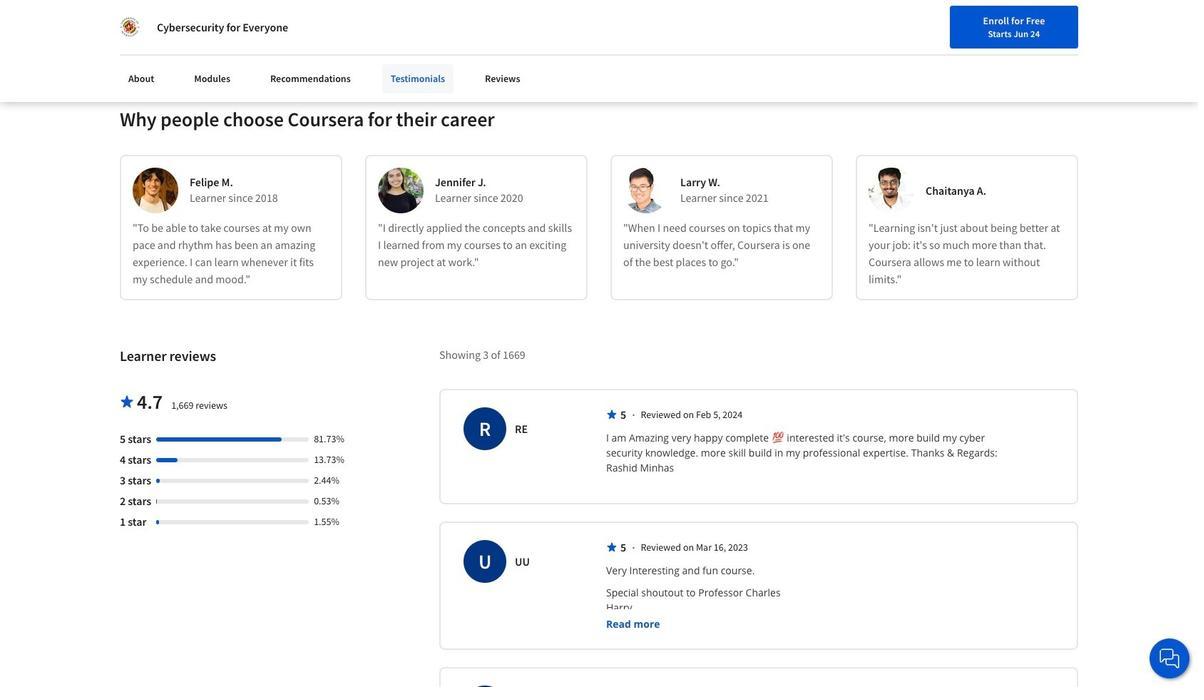 Task type: locate. For each thing, give the bounding box(es) containing it.
collection element
[[111, 0, 1088, 61]]

menu
[[704, 0, 1079, 46]]

menu item
[[913, 6, 993, 40]]

What do you want to learn? text field
[[304, 7, 650, 39]]



Task type: vqa. For each thing, say whether or not it's contained in the screenshot.
Coursera image
yes



Task type: describe. For each thing, give the bounding box(es) containing it.
university of maryland, college park image
[[120, 17, 140, 37]]

coursera image
[[120, 12, 211, 35]]



